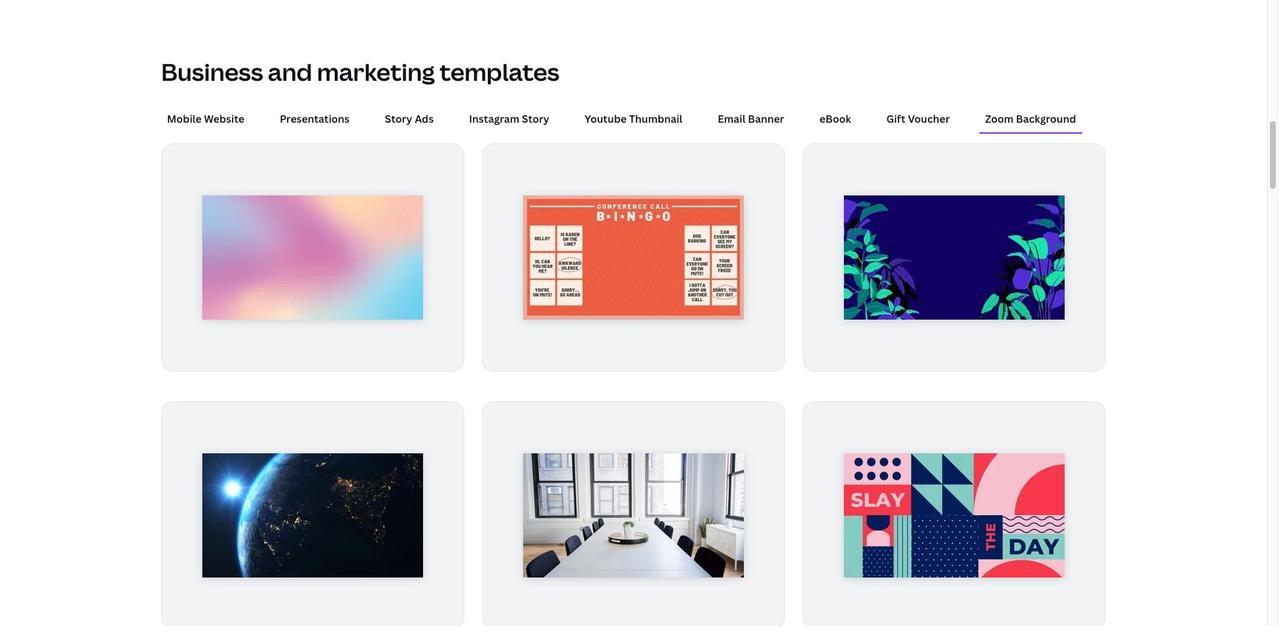 Task type: vqa. For each thing, say whether or not it's contained in the screenshot.
youtube thumbnail
yes



Task type: describe. For each thing, give the bounding box(es) containing it.
voucher
[[908, 112, 950, 126]]

ebook button
[[814, 105, 857, 133]]

gift voucher button
[[881, 105, 956, 133]]

thumbnail
[[629, 112, 682, 126]]

banner
[[748, 112, 784, 126]]

presentations button
[[274, 105, 355, 133]]

email banner
[[718, 112, 784, 126]]

youtube thumbnail
[[585, 112, 682, 126]]

2 story from the left
[[522, 112, 549, 126]]

pink red blue aqua geometric slay the day virtual background image
[[844, 454, 1065, 578]]

background
[[1016, 112, 1076, 126]]

mobile
[[167, 112, 202, 126]]

youtube
[[585, 112, 627, 126]]

mobile website button
[[161, 105, 250, 133]]

story ads button
[[379, 105, 440, 133]]

templates
[[440, 56, 559, 88]]

instagram story button
[[463, 105, 555, 133]]

gift
[[886, 112, 905, 126]]

instagram
[[469, 112, 519, 126]]



Task type: locate. For each thing, give the bounding box(es) containing it.
website
[[204, 112, 244, 126]]

blue and green plant zoom virtual background image
[[844, 196, 1065, 320]]

story right instagram on the top of page
[[522, 112, 549, 126]]

story ads
[[385, 112, 434, 126]]

youtube thumbnail button
[[579, 105, 688, 133]]

gift voucher
[[886, 112, 950, 126]]

red conference call bingo zoom background image
[[523, 196, 744, 320]]

outer space video virtual background image
[[202, 454, 423, 578]]

presentations
[[280, 112, 350, 126]]

business
[[161, 56, 263, 88]]

0 horizontal spatial story
[[385, 112, 412, 126]]

business and marketing templates
[[161, 56, 559, 88]]

instagram story
[[469, 112, 549, 126]]

rainbow gradient pink orange and blue virtual background image
[[202, 196, 423, 320]]

email
[[718, 112, 745, 126]]

professional bright office virtual background image
[[523, 454, 744, 578]]

story
[[385, 112, 412, 126], [522, 112, 549, 126]]

1 horizontal spatial story
[[522, 112, 549, 126]]

ads
[[415, 112, 434, 126]]

and
[[268, 56, 312, 88]]

story left ads
[[385, 112, 412, 126]]

zoom
[[985, 112, 1014, 126]]

mobile website
[[167, 112, 244, 126]]

1 story from the left
[[385, 112, 412, 126]]

email banner button
[[712, 105, 790, 133]]

zoom background
[[985, 112, 1076, 126]]

zoom background button
[[979, 105, 1082, 133]]

ebook
[[820, 112, 851, 126]]

marketing
[[317, 56, 435, 88]]



